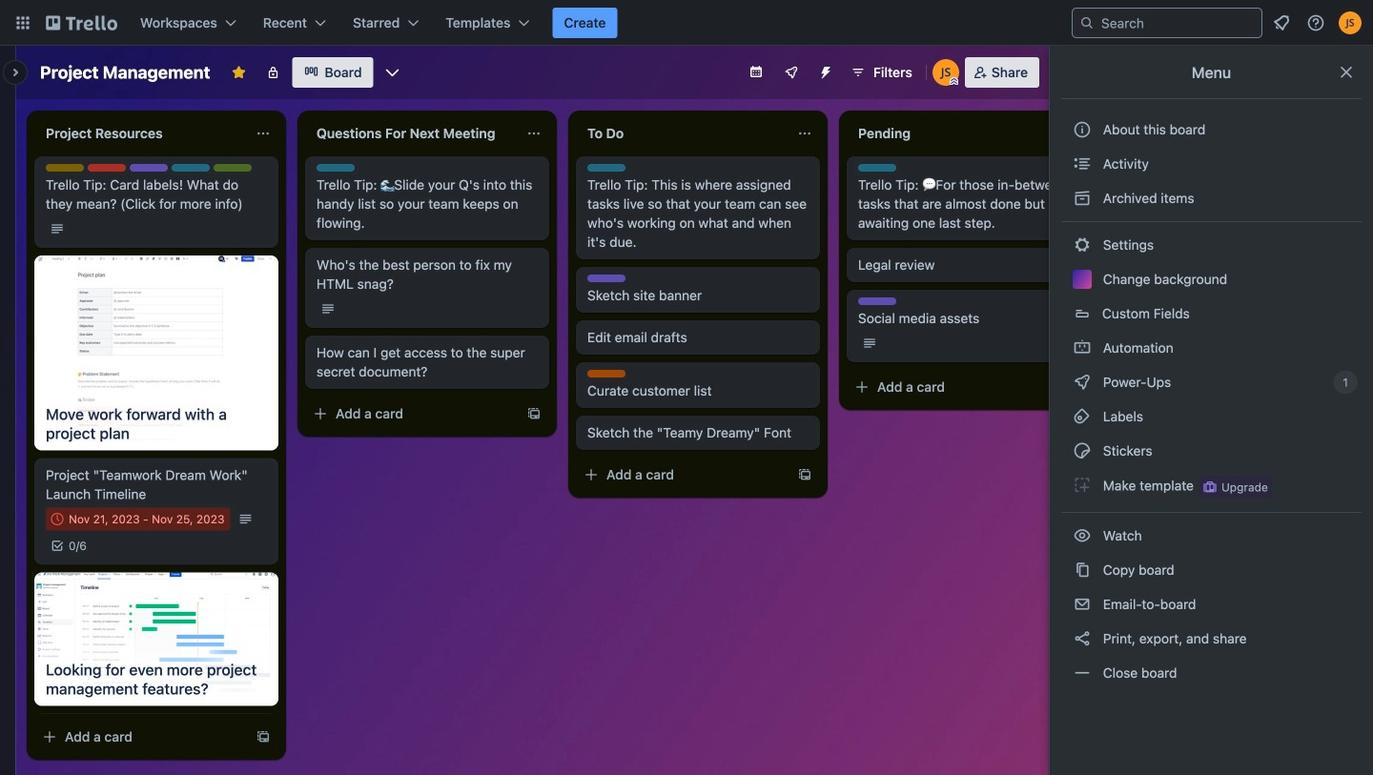 Task type: describe. For each thing, give the bounding box(es) containing it.
power ups image
[[784, 65, 799, 80]]

8 sm image from the top
[[1073, 595, 1092, 614]]

back to home image
[[46, 8, 117, 38]]

6 sm image from the top
[[1073, 441, 1092, 461]]

1 sm image from the top
[[1073, 189, 1092, 208]]

this member is an admin of this board. image
[[949, 77, 958, 86]]

1 horizontal spatial john smith (johnsmith38824343) image
[[1339, 11, 1362, 34]]

9 sm image from the top
[[1073, 629, 1092, 648]]

create from template… image for 2nd color: sky, title: "trello tip" element from the right
[[797, 467, 812, 482]]

primary element
[[0, 0, 1373, 46]]

2 sm image from the top
[[1073, 236, 1092, 255]]

color: red, title: "priority" element
[[88, 164, 126, 172]]

color: orange, title: "one more step" element
[[587, 370, 626, 378]]

0 horizontal spatial color: purple, title: "design team" element
[[130, 164, 168, 172]]

7 sm image from the top
[[1073, 476, 1092, 495]]

color: lime, title: "halp" element
[[214, 164, 252, 172]]

search image
[[1079, 15, 1095, 31]]

3 sm image from the top
[[1073, 561, 1092, 580]]

2 horizontal spatial color: purple, title: "design team" element
[[858, 297, 896, 305]]

1 vertical spatial color: purple, title: "design team" element
[[587, 275, 626, 282]]

private image
[[266, 65, 281, 80]]

4 sm image from the top
[[1073, 664, 1092, 683]]

Board name text field
[[31, 57, 220, 88]]

0 notifications image
[[1270, 11, 1293, 34]]



Task type: vqa. For each thing, say whether or not it's contained in the screenshot.
directly
no



Task type: locate. For each thing, give the bounding box(es) containing it.
0 vertical spatial john smith (johnsmith38824343) image
[[1339, 11, 1362, 34]]

3 color: sky, title: "trello tip" element from the left
[[587, 164, 626, 172]]

sm image
[[1073, 189, 1092, 208], [1073, 526, 1092, 545], [1073, 561, 1092, 580], [1073, 664, 1092, 683]]

2 vertical spatial color: purple, title: "design team" element
[[858, 297, 896, 305]]

color: sky, title: "trello tip" element
[[172, 164, 210, 172], [317, 164, 355, 172], [587, 164, 626, 172], [858, 164, 896, 172]]

None checkbox
[[46, 508, 230, 531]]

create from template… image
[[526, 406, 542, 421], [797, 467, 812, 482]]

color: yellow, title: "copy request" element
[[46, 164, 84, 172]]

1 horizontal spatial color: purple, title: "design team" element
[[587, 275, 626, 282]]

5 sm image from the top
[[1073, 407, 1092, 426]]

0 vertical spatial color: purple, title: "design team" element
[[130, 164, 168, 172]]

sm image
[[1073, 154, 1092, 174], [1073, 236, 1092, 255], [1073, 338, 1092, 358], [1073, 373, 1092, 392], [1073, 407, 1092, 426], [1073, 441, 1092, 461], [1073, 476, 1092, 495], [1073, 595, 1092, 614], [1073, 629, 1092, 648]]

3 sm image from the top
[[1073, 338, 1092, 358]]

0 horizontal spatial create from template… image
[[526, 406, 542, 421]]

Search field
[[1095, 10, 1262, 36]]

customize views image
[[383, 63, 402, 82]]

1 vertical spatial create from template… image
[[797, 467, 812, 482]]

open information menu image
[[1306, 13, 1325, 32]]

john smith (johnsmith38824343) image
[[1339, 11, 1362, 34], [932, 59, 959, 86]]

create from template… image
[[256, 729, 271, 745]]

None text field
[[34, 118, 248, 149], [576, 118, 790, 149], [34, 118, 248, 149], [576, 118, 790, 149]]

4 color: sky, title: "trello tip" element from the left
[[858, 164, 896, 172]]

color: purple, title: "design team" element
[[130, 164, 168, 172], [587, 275, 626, 282], [858, 297, 896, 305]]

None text field
[[305, 118, 519, 149], [847, 118, 1060, 149], [305, 118, 519, 149], [847, 118, 1060, 149]]

star or unstar board image
[[231, 65, 246, 80]]

4 sm image from the top
[[1073, 373, 1092, 392]]

2 sm image from the top
[[1073, 526, 1092, 545]]

calendar power-up image
[[749, 64, 764, 79]]

0 vertical spatial create from template… image
[[526, 406, 542, 421]]

2 color: sky, title: "trello tip" element from the left
[[317, 164, 355, 172]]

1 horizontal spatial create from template… image
[[797, 467, 812, 482]]

create from template… image for second color: sky, title: "trello tip" element from the left
[[526, 406, 542, 421]]

0 horizontal spatial john smith (johnsmith38824343) image
[[932, 59, 959, 86]]

automation image
[[810, 57, 837, 84]]

1 color: sky, title: "trello tip" element from the left
[[172, 164, 210, 172]]

1 sm image from the top
[[1073, 154, 1092, 174]]

1 vertical spatial john smith (johnsmith38824343) image
[[932, 59, 959, 86]]



